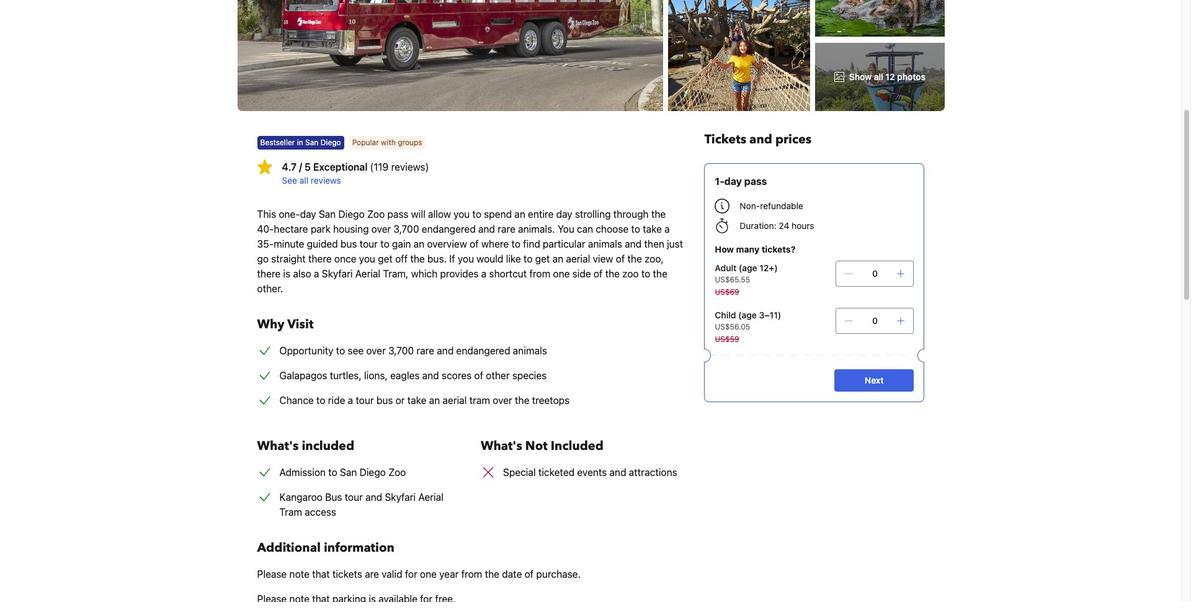 Task type: vqa. For each thing, say whether or not it's contained in the screenshot.
Just
yes



Task type: describe. For each thing, give the bounding box(es) containing it.
1 horizontal spatial bus
[[377, 395, 393, 406]]

hours
[[792, 220, 815, 231]]

choose
[[596, 223, 629, 235]]

other.
[[257, 283, 283, 294]]

duration:
[[740, 220, 777, 231]]

1 horizontal spatial day
[[556, 209, 573, 220]]

find
[[523, 238, 540, 250]]

attractions
[[629, 467, 678, 478]]

to down through
[[631, 223, 641, 235]]

from inside this one-day san diego zoo pass will allow you to spend an entire day strolling through the 40-hectare park housing over 3,700 endangered and rare animals. you can choose to take a 35-minute guided bus tour to gain an overview of where to find particular animals and then just go straight there once you get off the bus. if you would like to get an aerial view of the zoo, there is also a skyfari aerial tram, which provides a shortcut from one side of the zoo to the other.
[[530, 268, 551, 279]]

purchase.
[[536, 569, 581, 580]]

popular
[[352, 138, 379, 147]]

next
[[865, 375, 884, 385]]

(age for 3–11)
[[739, 310, 757, 320]]

an left entire
[[515, 209, 526, 220]]

exceptional
[[313, 161, 368, 173]]

(age for 12+)
[[739, 263, 758, 273]]

1-
[[715, 176, 725, 187]]

diego for to
[[360, 467, 386, 478]]

of left where
[[470, 238, 479, 250]]

24
[[779, 220, 790, 231]]

zoo,
[[645, 253, 664, 264]]

the down zoo,
[[653, 268, 668, 279]]

to left the spend
[[473, 209, 482, 220]]

entire
[[528, 209, 554, 220]]

40-
[[257, 223, 274, 235]]

and inside kangaroo bus tour and skyfari aerial tram access
[[366, 492, 382, 503]]

housing
[[333, 223, 369, 235]]

photos
[[898, 71, 926, 82]]

information
[[324, 539, 395, 556]]

please note that tickets are valid for one year from the date of purchase.
[[257, 569, 581, 580]]

why
[[257, 316, 285, 333]]

an right gain
[[414, 238, 425, 250]]

with
[[381, 138, 396, 147]]

the down view
[[606, 268, 620, 279]]

where
[[482, 238, 509, 250]]

an down particular
[[553, 253, 564, 264]]

kangaroo bus tour and skyfari aerial tram access
[[280, 492, 444, 518]]

popular with groups
[[352, 138, 422, 147]]

strolling
[[575, 209, 611, 220]]

to up like
[[512, 238, 521, 250]]

go
[[257, 253, 269, 264]]

included
[[551, 438, 604, 454]]

turtles,
[[330, 370, 362, 381]]

and right events
[[610, 467, 627, 478]]

1 vertical spatial tour
[[356, 395, 374, 406]]

2 get from the left
[[535, 253, 550, 264]]

zoo
[[623, 268, 639, 279]]

1-day pass
[[715, 176, 767, 187]]

provides
[[440, 268, 479, 279]]

show all 12 photos
[[850, 71, 926, 82]]

tram,
[[383, 268, 409, 279]]

this
[[257, 209, 276, 220]]

non-
[[740, 200, 760, 211]]

to left ride
[[316, 395, 326, 406]]

0 for child (age 3–11)
[[873, 315, 878, 326]]

1 vertical spatial 3,700
[[389, 345, 414, 356]]

opportunity to see over 3,700 rare and endangered animals
[[280, 345, 547, 356]]

you right "if"
[[458, 253, 474, 264]]

us$65.55
[[715, 275, 750, 284]]

additional
[[257, 539, 321, 556]]

once
[[334, 253, 357, 264]]

12
[[886, 71, 895, 82]]

would
[[477, 253, 504, 264]]

see
[[282, 175, 297, 186]]

us$59
[[715, 335, 740, 344]]

the down species
[[515, 395, 530, 406]]

many
[[736, 244, 760, 254]]

1 vertical spatial aerial
[[443, 395, 467, 406]]

special ticketed events and attractions
[[503, 467, 678, 478]]

bus.
[[428, 253, 447, 264]]

to right like
[[524, 253, 533, 264]]

other
[[486, 370, 510, 381]]

visit
[[288, 316, 314, 333]]

4.7
[[282, 161, 297, 173]]

0 horizontal spatial there
[[257, 268, 281, 279]]

guided
[[307, 238, 338, 250]]

minute
[[274, 238, 304, 250]]

35-
[[257, 238, 274, 250]]

special
[[503, 467, 536, 478]]

hectare
[[274, 223, 308, 235]]

all inside 4.7 / 5 exceptional (119 reviews) see all reviews
[[300, 175, 309, 186]]

or
[[396, 395, 405, 406]]

not
[[526, 438, 548, 454]]

eagles
[[390, 370, 420, 381]]

of down view
[[594, 268, 603, 279]]

tickets and prices
[[705, 131, 812, 148]]

galapagos
[[280, 370, 327, 381]]

0 horizontal spatial animals
[[513, 345, 547, 356]]

a right 'also'
[[314, 268, 319, 279]]

child (age 3–11) us$56.05
[[715, 310, 782, 331]]

san inside this one-day san diego zoo pass will allow you to spend an entire day strolling through the 40-hectare park housing over 3,700 endangered and rare animals. you can choose to take a 35-minute guided bus tour to gain an overview of where to find particular animals and then just go straight there once you get off the bus. if you would like to get an aerial view of the zoo, there is also a skyfari aerial tram, which provides a shortcut from one side of the zoo to the other.
[[319, 209, 336, 220]]

show
[[850, 71, 872, 82]]

species
[[513, 370, 547, 381]]

reviews)
[[391, 161, 429, 173]]

what's not included
[[481, 438, 604, 454]]

tickets
[[333, 569, 362, 580]]

1 vertical spatial rare
[[417, 345, 435, 356]]

3–11)
[[759, 310, 782, 320]]

4.7 / 5 exceptional (119 reviews) see all reviews
[[282, 161, 429, 186]]

duration: 24 hours
[[740, 220, 815, 231]]

this one-day san diego zoo pass will allow you to spend an entire day strolling through the 40-hectare park housing over 3,700 endangered and rare animals. you can choose to take a 35-minute guided bus tour to gain an overview of where to find particular animals and then just go straight there once you get off the bus. if you would like to get an aerial view of the zoo, there is also a skyfari aerial tram, which provides a shortcut from one side of the zoo to the other.
[[257, 209, 683, 294]]

diego inside this one-day san diego zoo pass will allow you to spend an entire day strolling through the 40-hectare park housing over 3,700 endangered and rare animals. you can choose to take a 35-minute guided bus tour to gain an overview of where to find particular animals and then just go straight there once you get off the bus. if you would like to get an aerial view of the zoo, there is also a skyfari aerial tram, which provides a shortcut from one side of the zoo to the other.
[[339, 209, 365, 220]]

how many tickets?
[[715, 244, 796, 254]]

chance to ride a tour bus or take an aerial tram over the treetops
[[280, 395, 570, 406]]

animals.
[[518, 223, 555, 235]]

zoo inside this one-day san diego zoo pass will allow you to spend an entire day strolling through the 40-hectare park housing over 3,700 endangered and rare animals. you can choose to take a 35-minute guided bus tour to gain an overview of where to find particular animals and then just go straight there once you get off the bus. if you would like to get an aerial view of the zoo, there is also a skyfari aerial tram, which provides a shortcut from one side of the zoo to the other.
[[367, 209, 385, 220]]

non-refundable
[[740, 200, 804, 211]]

year
[[440, 569, 459, 580]]

scores
[[442, 370, 472, 381]]

diego for in
[[321, 138, 341, 147]]

is
[[283, 268, 291, 279]]



Task type: locate. For each thing, give the bounding box(es) containing it.
/
[[299, 161, 302, 173]]

0 vertical spatial pass
[[745, 176, 767, 187]]

you
[[454, 209, 470, 220], [359, 253, 375, 264], [458, 253, 474, 264]]

1 vertical spatial skyfari
[[385, 492, 416, 503]]

adult (age 12+) us$65.55
[[715, 263, 778, 284]]

0 vertical spatial diego
[[321, 138, 341, 147]]

day up the non-
[[725, 176, 742, 187]]

pass inside this one-day san diego zoo pass will allow you to spend an entire day strolling through the 40-hectare park housing over 3,700 endangered and rare animals. you can choose to take a 35-minute guided bus tour to gain an overview of where to find particular animals and then just go straight there once you get off the bus. if you would like to get an aerial view of the zoo, there is also a skyfari aerial tram, which provides a shortcut from one side of the zoo to the other.
[[388, 209, 409, 220]]

bus
[[341, 238, 357, 250], [377, 395, 393, 406]]

(age inside child (age 3–11) us$56.05
[[739, 310, 757, 320]]

get left off on the top
[[378, 253, 393, 264]]

3,700 inside this one-day san diego zoo pass will allow you to spend an entire day strolling through the 40-hectare park housing over 3,700 endangered and rare animals. you can choose to take a 35-minute guided bus tour to gain an overview of where to find particular animals and then just go straight there once you get off the bus. if you would like to get an aerial view of the zoo, there is also a skyfari aerial tram, which provides a shortcut from one side of the zoo to the other.
[[394, 223, 419, 235]]

1 vertical spatial (age
[[739, 310, 757, 320]]

aerial inside this one-day san diego zoo pass will allow you to spend an entire day strolling through the 40-hectare park housing over 3,700 endangered and rare animals. you can choose to take a 35-minute guided bus tour to gain an overview of where to find particular animals and then just go straight there once you get off the bus. if you would like to get an aerial view of the zoo, there is also a skyfari aerial tram, which provides a shortcut from one side of the zoo to the other.
[[355, 268, 381, 279]]

0 vertical spatial (age
[[739, 263, 758, 273]]

1 0 from the top
[[873, 268, 878, 279]]

0 horizontal spatial bus
[[341, 238, 357, 250]]

and up where
[[479, 223, 495, 235]]

diego up "housing"
[[339, 209, 365, 220]]

0
[[873, 268, 878, 279], [873, 315, 878, 326]]

tour right bus
[[345, 492, 363, 503]]

why visit
[[257, 316, 314, 333]]

the right off on the top
[[410, 253, 425, 264]]

note
[[290, 569, 310, 580]]

there down guided
[[308, 253, 332, 264]]

1 horizontal spatial get
[[535, 253, 550, 264]]

san
[[305, 138, 319, 147], [319, 209, 336, 220], [340, 467, 357, 478]]

1 horizontal spatial rare
[[498, 223, 516, 235]]

1 vertical spatial animals
[[513, 345, 547, 356]]

1 horizontal spatial all
[[874, 71, 884, 82]]

0 vertical spatial take
[[643, 223, 662, 235]]

0 vertical spatial endangered
[[422, 223, 476, 235]]

0 vertical spatial rare
[[498, 223, 516, 235]]

ride
[[328, 395, 345, 406]]

over right see
[[366, 345, 386, 356]]

1 horizontal spatial what's
[[481, 438, 523, 454]]

2 vertical spatial diego
[[360, 467, 386, 478]]

an
[[515, 209, 526, 220], [414, 238, 425, 250], [553, 253, 564, 264], [429, 395, 440, 406]]

one right for
[[420, 569, 437, 580]]

all down /
[[300, 175, 309, 186]]

skyfari inside this one-day san diego zoo pass will allow you to spend an entire day strolling through the 40-hectare park housing over 3,700 endangered and rare animals. you can choose to take a 35-minute guided bus tour to gain an overview of where to find particular animals and then just go straight there once you get off the bus. if you would like to get an aerial view of the zoo, there is also a skyfari aerial tram, which provides a shortcut from one side of the zoo to the other.
[[322, 268, 353, 279]]

1 vertical spatial endangered
[[456, 345, 511, 356]]

2 vertical spatial over
[[493, 395, 513, 406]]

from right year
[[461, 569, 482, 580]]

see all reviews button
[[282, 174, 685, 187]]

(119
[[370, 161, 389, 173]]

1 vertical spatial aerial
[[419, 492, 444, 503]]

0 vertical spatial one
[[553, 268, 570, 279]]

2 vertical spatial san
[[340, 467, 357, 478]]

valid
[[382, 569, 403, 580]]

ticketed
[[539, 467, 575, 478]]

0 vertical spatial there
[[308, 253, 332, 264]]

you right allow
[[454, 209, 470, 220]]

aerial down scores
[[443, 395, 467, 406]]

to left gain
[[381, 238, 390, 250]]

will
[[411, 209, 426, 220]]

0 vertical spatial 3,700
[[394, 223, 419, 235]]

and down admission to san diego zoo
[[366, 492, 382, 503]]

aerial up side
[[566, 253, 591, 264]]

us$69
[[715, 287, 740, 297]]

bus inside this one-day san diego zoo pass will allow you to spend an entire day strolling through the 40-hectare park housing over 3,700 endangered and rare animals. you can choose to take a 35-minute guided bus tour to gain an overview of where to find particular animals and then just go straight there once you get off the bus. if you would like to get an aerial view of the zoo, there is also a skyfari aerial tram, which provides a shortcut from one side of the zoo to the other.
[[341, 238, 357, 250]]

kangaroo
[[280, 492, 323, 503]]

chance
[[280, 395, 314, 406]]

0 horizontal spatial aerial
[[355, 268, 381, 279]]

and left 'then'
[[625, 238, 642, 250]]

1 vertical spatial pass
[[388, 209, 409, 220]]

0 horizontal spatial all
[[300, 175, 309, 186]]

tour down "housing"
[[360, 238, 378, 250]]

treetops
[[532, 395, 570, 406]]

in
[[297, 138, 303, 147]]

tour inside this one-day san diego zoo pass will allow you to spend an entire day strolling through the 40-hectare park housing over 3,700 endangered and rare animals. you can choose to take a 35-minute guided bus tour to gain an overview of where to find particular animals and then just go straight there once you get off the bus. if you would like to get an aerial view of the zoo, there is also a skyfari aerial tram, which provides a shortcut from one side of the zoo to the other.
[[360, 238, 378, 250]]

0 horizontal spatial day
[[300, 209, 316, 220]]

and up scores
[[437, 345, 454, 356]]

1 vertical spatial zoo
[[389, 467, 406, 478]]

to right zoo
[[642, 268, 651, 279]]

0 horizontal spatial take
[[408, 395, 427, 406]]

0 vertical spatial over
[[372, 223, 391, 235]]

san for in
[[305, 138, 319, 147]]

all left 12
[[874, 71, 884, 82]]

of right the "date"
[[525, 569, 534, 580]]

a down the would
[[481, 268, 487, 279]]

1 what's from the left
[[257, 438, 299, 454]]

0 vertical spatial san
[[305, 138, 319, 147]]

to left see
[[336, 345, 345, 356]]

0 horizontal spatial skyfari
[[322, 268, 353, 279]]

animals
[[588, 238, 623, 250], [513, 345, 547, 356]]

the left the "date"
[[485, 569, 500, 580]]

child
[[715, 310, 736, 320]]

bus
[[325, 492, 342, 503]]

take right or
[[408, 395, 427, 406]]

san up park
[[319, 209, 336, 220]]

0 for adult (age 12+)
[[873, 268, 878, 279]]

animals inside this one-day san diego zoo pass will allow you to spend an entire day strolling through the 40-hectare park housing over 3,700 endangered and rare animals. you can choose to take a 35-minute guided bus tour to gain an overview of where to find particular animals and then just go straight there once you get off the bus. if you would like to get an aerial view of the zoo, there is also a skyfari aerial tram, which provides a shortcut from one side of the zoo to the other.
[[588, 238, 623, 250]]

endangered
[[422, 223, 476, 235], [456, 345, 511, 356]]

1 horizontal spatial skyfari
[[385, 492, 416, 503]]

2 0 from the top
[[873, 315, 878, 326]]

are
[[365, 569, 379, 580]]

day up park
[[300, 209, 316, 220]]

rare down the spend
[[498, 223, 516, 235]]

1 (age from the top
[[739, 263, 758, 273]]

0 vertical spatial all
[[874, 71, 884, 82]]

bestseller in san diego
[[260, 138, 341, 147]]

aerial inside kangaroo bus tour and skyfari aerial tram access
[[419, 492, 444, 503]]

2 horizontal spatial day
[[725, 176, 742, 187]]

0 horizontal spatial pass
[[388, 209, 409, 220]]

day up you
[[556, 209, 573, 220]]

skyfari
[[322, 268, 353, 279], [385, 492, 416, 503]]

aerial inside this one-day san diego zoo pass will allow you to spend an entire day strolling through the 40-hectare park housing over 3,700 endangered and rare animals. you can choose to take a 35-minute guided bus tour to gain an overview of where to find particular animals and then just go straight there once you get off the bus. if you would like to get an aerial view of the zoo, there is also a skyfari aerial tram, which provides a shortcut from one side of the zoo to the other.
[[566, 253, 591, 264]]

can
[[577, 223, 593, 235]]

diego up kangaroo bus tour and skyfari aerial tram access
[[360, 467, 386, 478]]

1 horizontal spatial take
[[643, 223, 662, 235]]

you right once
[[359, 253, 375, 264]]

you
[[558, 223, 575, 235]]

day
[[725, 176, 742, 187], [300, 209, 316, 220], [556, 209, 573, 220]]

to
[[473, 209, 482, 220], [631, 223, 641, 235], [381, 238, 390, 250], [512, 238, 521, 250], [524, 253, 533, 264], [642, 268, 651, 279], [336, 345, 345, 356], [316, 395, 326, 406], [328, 467, 337, 478]]

prices
[[776, 131, 812, 148]]

1 horizontal spatial zoo
[[389, 467, 406, 478]]

adult
[[715, 263, 737, 273]]

1 horizontal spatial pass
[[745, 176, 767, 187]]

pass up the non-
[[745, 176, 767, 187]]

0 horizontal spatial get
[[378, 253, 393, 264]]

admission
[[280, 467, 326, 478]]

tram
[[470, 395, 490, 406]]

what's up admission
[[257, 438, 299, 454]]

1 vertical spatial san
[[319, 209, 336, 220]]

which
[[411, 268, 438, 279]]

from down "find"
[[530, 268, 551, 279]]

zoo up kangaroo bus tour and skyfari aerial tram access
[[389, 467, 406, 478]]

a
[[665, 223, 670, 235], [314, 268, 319, 279], [481, 268, 487, 279], [348, 395, 353, 406]]

and up chance to ride a tour bus or take an aerial tram over the treetops
[[422, 370, 439, 381]]

bus down "housing"
[[341, 238, 357, 250]]

lions,
[[364, 370, 388, 381]]

endangered up other
[[456, 345, 511, 356]]

skyfari inside kangaroo bus tour and skyfari aerial tram access
[[385, 492, 416, 503]]

1 horizontal spatial aerial
[[566, 253, 591, 264]]

0 vertical spatial skyfari
[[322, 268, 353, 279]]

shortcut
[[489, 268, 527, 279]]

events
[[577, 467, 607, 478]]

particular
[[543, 238, 586, 250]]

tram
[[280, 506, 302, 518]]

if
[[449, 253, 455, 264]]

of
[[470, 238, 479, 250], [616, 253, 625, 264], [594, 268, 603, 279], [474, 370, 484, 381], [525, 569, 534, 580]]

a up just
[[665, 223, 670, 235]]

0 horizontal spatial what's
[[257, 438, 299, 454]]

0 horizontal spatial zoo
[[367, 209, 385, 220]]

get
[[378, 253, 393, 264], [535, 253, 550, 264]]

0 vertical spatial bus
[[341, 238, 357, 250]]

one inside this one-day san diego zoo pass will allow you to spend an entire day strolling through the 40-hectare park housing over 3,700 endangered and rare animals. you can choose to take a 35-minute guided bus tour to gain an overview of where to find particular animals and then just go straight there once you get off the bus. if you would like to get an aerial view of the zoo, there is also a skyfari aerial tram, which provides a shortcut from one side of the zoo to the other.
[[553, 268, 570, 279]]

rare up galapagos turtles, lions, eagles and scores of other species
[[417, 345, 435, 356]]

diego up exceptional
[[321, 138, 341, 147]]

zoo
[[367, 209, 385, 220], [389, 467, 406, 478]]

2 vertical spatial tour
[[345, 492, 363, 503]]

take inside this one-day san diego zoo pass will allow you to spend an entire day strolling through the 40-hectare park housing over 3,700 endangered and rare animals. you can choose to take a 35-minute guided bus tour to gain an overview of where to find particular animals and then just go straight there once you get off the bus. if you would like to get an aerial view of the zoo, there is also a skyfari aerial tram, which provides a shortcut from one side of the zoo to the other.
[[643, 223, 662, 235]]

for
[[405, 569, 418, 580]]

1 vertical spatial diego
[[339, 209, 365, 220]]

to up bus
[[328, 467, 337, 478]]

3,700 up eagles
[[389, 345, 414, 356]]

san right in
[[305, 138, 319, 147]]

tickets
[[705, 131, 747, 148]]

1 vertical spatial take
[[408, 395, 427, 406]]

opportunity
[[280, 345, 334, 356]]

over right tram
[[493, 395, 513, 406]]

(age down "many"
[[739, 263, 758, 273]]

the up zoo
[[628, 253, 642, 264]]

groups
[[398, 138, 422, 147]]

animals up view
[[588, 238, 623, 250]]

of right view
[[616, 253, 625, 264]]

of left other
[[474, 370, 484, 381]]

1 horizontal spatial animals
[[588, 238, 623, 250]]

additional information
[[257, 539, 395, 556]]

1 horizontal spatial there
[[308, 253, 332, 264]]

2 what's from the left
[[481, 438, 523, 454]]

over inside this one-day san diego zoo pass will allow you to spend an entire day strolling through the 40-hectare park housing over 3,700 endangered and rare animals. you can choose to take a 35-minute guided bus tour to gain an overview of where to find particular animals and then just go straight there once you get off the bus. if you would like to get an aerial view of the zoo, there is also a skyfari aerial tram, which provides a shortcut from one side of the zoo to the other.
[[372, 223, 391, 235]]

0 horizontal spatial rare
[[417, 345, 435, 356]]

the
[[652, 209, 666, 220], [410, 253, 425, 264], [628, 253, 642, 264], [606, 268, 620, 279], [653, 268, 668, 279], [515, 395, 530, 406], [485, 569, 500, 580]]

1 vertical spatial over
[[366, 345, 386, 356]]

1 get from the left
[[378, 253, 393, 264]]

see
[[348, 345, 364, 356]]

0 horizontal spatial from
[[461, 569, 482, 580]]

0 vertical spatial aerial
[[566, 253, 591, 264]]

endangered inside this one-day san diego zoo pass will allow you to spend an entire day strolling through the 40-hectare park housing over 3,700 endangered and rare animals. you can choose to take a 35-minute guided bus tour to gain an overview of where to find particular animals and then just go straight there once you get off the bus. if you would like to get an aerial view of the zoo, there is also a skyfari aerial tram, which provides a shortcut from one side of the zoo to the other.
[[422, 223, 476, 235]]

1 horizontal spatial one
[[553, 268, 570, 279]]

(age inside adult (age 12+) us$65.55
[[739, 263, 758, 273]]

there up other. on the top of the page
[[257, 268, 281, 279]]

(age up us$56.05
[[739, 310, 757, 320]]

overview
[[427, 238, 467, 250]]

get down "find"
[[535, 253, 550, 264]]

1 vertical spatial 0
[[873, 315, 878, 326]]

1 vertical spatial there
[[257, 268, 281, 279]]

a right ride
[[348, 395, 353, 406]]

3,700 up gain
[[394, 223, 419, 235]]

1 horizontal spatial from
[[530, 268, 551, 279]]

1 vertical spatial all
[[300, 175, 309, 186]]

1 vertical spatial bus
[[377, 395, 393, 406]]

0 vertical spatial tour
[[360, 238, 378, 250]]

0 vertical spatial animals
[[588, 238, 623, 250]]

rare inside this one-day san diego zoo pass will allow you to spend an entire day strolling through the 40-hectare park housing over 3,700 endangered and rare animals. you can choose to take a 35-minute guided bus tour to gain an overview of where to find particular animals and then just go straight there once you get off the bus. if you would like to get an aerial view of the zoo, there is also a skyfari aerial tram, which provides a shortcut from one side of the zoo to the other.
[[498, 223, 516, 235]]

bus left or
[[377, 395, 393, 406]]

0 vertical spatial 0
[[873, 268, 878, 279]]

5
[[305, 161, 311, 173]]

0 vertical spatial from
[[530, 268, 551, 279]]

tour down lions,
[[356, 395, 374, 406]]

zoo up "housing"
[[367, 209, 385, 220]]

one left side
[[553, 268, 570, 279]]

1 horizontal spatial aerial
[[419, 492, 444, 503]]

through
[[614, 209, 649, 220]]

0 horizontal spatial one
[[420, 569, 437, 580]]

one-
[[279, 209, 300, 220]]

side
[[573, 268, 591, 279]]

animals up species
[[513, 345, 547, 356]]

san for to
[[340, 467, 357, 478]]

gain
[[392, 238, 411, 250]]

1 vertical spatial from
[[461, 569, 482, 580]]

endangered up overview
[[422, 223, 476, 235]]

diego
[[321, 138, 341, 147], [339, 209, 365, 220], [360, 467, 386, 478]]

refundable
[[760, 200, 804, 211]]

0 vertical spatial zoo
[[367, 209, 385, 220]]

pass left will
[[388, 209, 409, 220]]

an down galapagos turtles, lions, eagles and scores of other species
[[429, 395, 440, 406]]

1 vertical spatial one
[[420, 569, 437, 580]]

also
[[293, 268, 311, 279]]

3,700
[[394, 223, 419, 235], [389, 345, 414, 356]]

take up 'then'
[[643, 223, 662, 235]]

0 vertical spatial aerial
[[355, 268, 381, 279]]

and
[[750, 131, 773, 148], [479, 223, 495, 235], [625, 238, 642, 250], [437, 345, 454, 356], [422, 370, 439, 381], [610, 467, 627, 478], [366, 492, 382, 503]]

what's for what's not included
[[481, 438, 523, 454]]

2 (age from the top
[[739, 310, 757, 320]]

over right "housing"
[[372, 223, 391, 235]]

the right through
[[652, 209, 666, 220]]

view
[[593, 253, 614, 264]]

and left prices
[[750, 131, 773, 148]]

tour inside kangaroo bus tour and skyfari aerial tram access
[[345, 492, 363, 503]]

what's up special
[[481, 438, 523, 454]]

what's for what's included
[[257, 438, 299, 454]]

san up bus
[[340, 467, 357, 478]]

how
[[715, 244, 734, 254]]

just
[[667, 238, 683, 250]]

0 horizontal spatial aerial
[[443, 395, 467, 406]]



